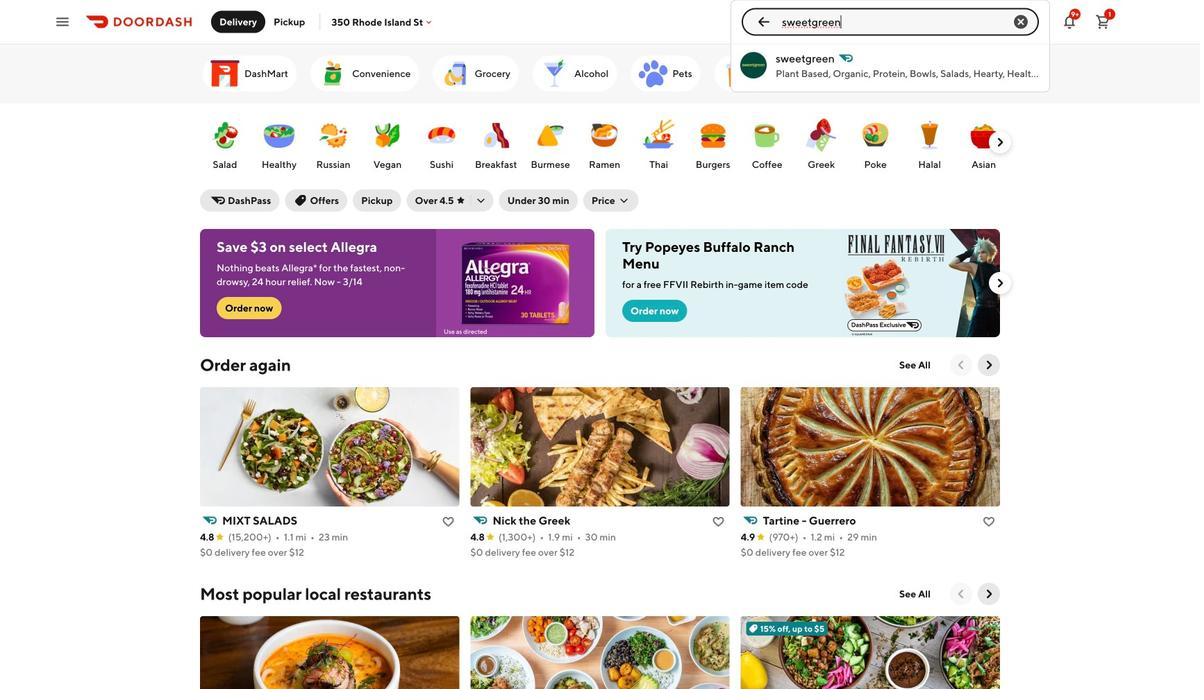 Task type: vqa. For each thing, say whether or not it's contained in the screenshot.
'Health' 'ICON'
yes



Task type: describe. For each thing, give the bounding box(es) containing it.
pets image
[[636, 57, 670, 90]]

notification bell image
[[1061, 14, 1078, 30]]

0 items, open order cart image
[[1095, 14, 1111, 30]]

next button of carousel image
[[993, 135, 1007, 149]]

health image
[[720, 57, 753, 90]]

grocery image
[[439, 57, 472, 90]]

open menu image
[[54, 14, 71, 30]]

previous button of carousel image
[[954, 358, 968, 372]]

dashmart image
[[208, 57, 242, 90]]



Task type: locate. For each thing, give the bounding box(es) containing it.
previous button of carousel image
[[954, 588, 968, 601]]

clear search input image
[[1013, 14, 1029, 30]]

next button of carousel image
[[993, 67, 1007, 81], [993, 276, 1007, 290], [982, 358, 996, 372], [982, 588, 996, 601]]

flowers image
[[996, 57, 1029, 90]]

retail image
[[906, 57, 939, 90]]

alcohol image
[[538, 57, 572, 90]]

Store search: begin typing to search for stores available on DoorDash text field
[[782, 14, 999, 30]]

offers image
[[814, 57, 847, 90]]

convenience image
[[316, 57, 349, 90]]

return from search image
[[756, 14, 772, 30]]



